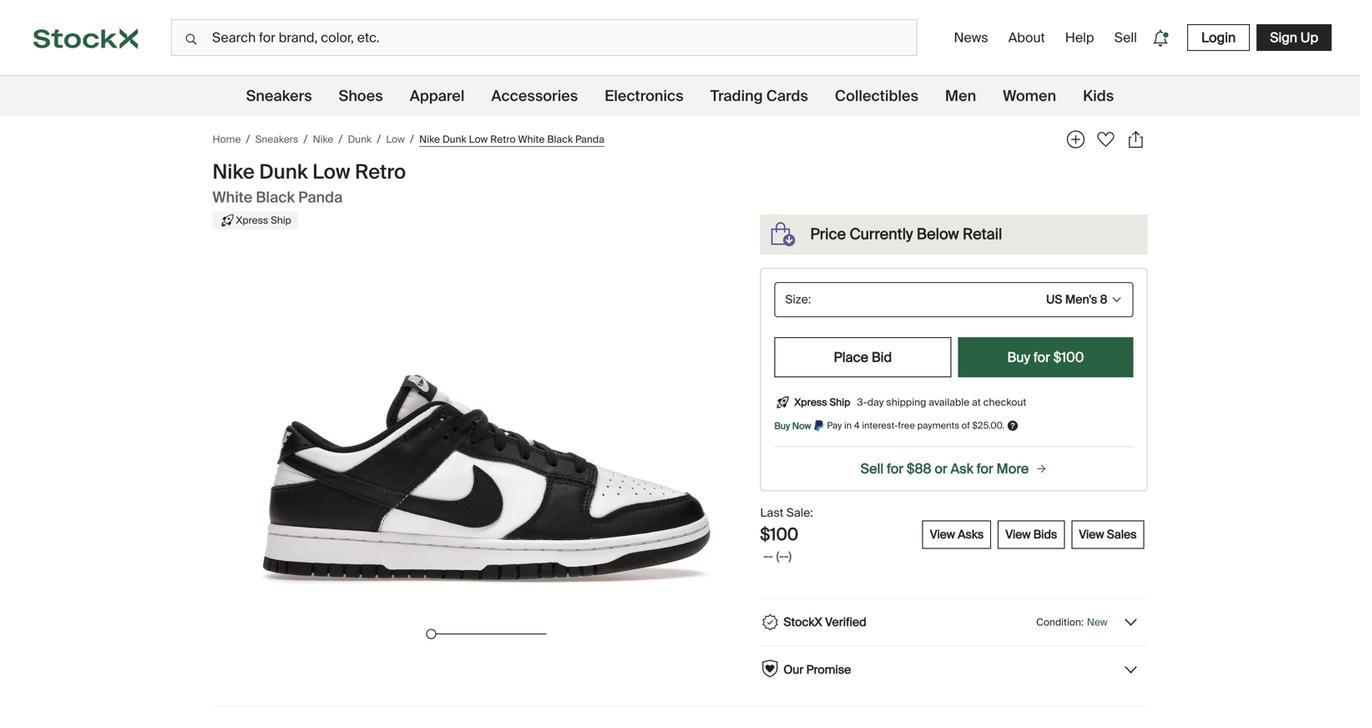 Task type: describe. For each thing, give the bounding box(es) containing it.
toggle authenticity value prop image
[[1123, 614, 1140, 631]]

view asks
[[930, 527, 984, 543]]

currently
[[850, 225, 914, 244]]

accessories link
[[492, 76, 578, 116]]

xpress ship
[[236, 214, 291, 227]]

of
[[962, 420, 971, 432]]

black inside nike dunk low retro white black panda
[[256, 188, 295, 207]]

help link
[[1059, 22, 1102, 53]]

pay in 4 interest-free payments of $25.00.
[[828, 420, 1005, 432]]

in
[[845, 420, 852, 432]]

1 / from the left
[[246, 132, 250, 147]]

share image
[[1125, 128, 1148, 151]]

trading cards
[[711, 86, 809, 106]]

2 horizontal spatial low
[[469, 133, 488, 146]]

price
[[811, 225, 847, 244]]

nike link
[[313, 132, 334, 147]]

dunk inside nike dunk low retro white black panda
[[259, 159, 308, 185]]

buy now link
[[775, 419, 812, 433]]

news
[[954, 29, 989, 46]]

5 / from the left
[[410, 132, 414, 147]]

retro inside home / sneakers / nike / dunk / low / nike dunk low retro white black panda
[[491, 133, 516, 146]]

women
[[1004, 86, 1057, 106]]

nike inside nike dunk low retro white black panda
[[213, 159, 255, 185]]

up
[[1301, 29, 1319, 46]]

new
[[1088, 616, 1108, 629]]

view for view sales
[[1080, 527, 1105, 543]]

apparel link
[[410, 76, 465, 116]]

login
[[1202, 29, 1237, 46]]

more
[[997, 460, 1030, 478]]

collectibles link
[[835, 76, 919, 116]]

promise
[[807, 662, 852, 678]]

buy now
[[775, 420, 812, 432]]

for for $100
[[1034, 349, 1051, 366]]

2 / from the left
[[304, 132, 308, 147]]

help
[[1066, 29, 1095, 46]]

3 / from the left
[[339, 132, 343, 147]]

ship for xpress ship
[[271, 214, 291, 227]]

apparel
[[410, 86, 465, 106]]

electronics link
[[605, 76, 684, 116]]

buy for $100
[[1008, 349, 1085, 366]]

available
[[929, 396, 970, 409]]

sneakers link
[[255, 132, 299, 147]]

view for view bids
[[1006, 527, 1031, 543]]

about
[[1009, 29, 1046, 46]]

low inside nike dunk low retro white black panda
[[313, 159, 351, 185]]

toggle promise value prop image
[[1123, 662, 1140, 679]]

about link
[[1002, 22, 1052, 53]]

kids
[[1084, 86, 1115, 106]]

payments
[[918, 420, 960, 432]]

price currently below retail image
[[764, 215, 804, 255]]

last sale: $100 -- (--)
[[761, 505, 814, 564]]

xpress ship 3-day shipping available at checkout
[[795, 396, 1027, 409]]

1 horizontal spatial low
[[386, 133, 405, 146]]

shoes
[[339, 86, 383, 106]]

3-
[[858, 396, 868, 409]]

stockx logo link
[[0, 0, 171, 75]]

retail
[[963, 225, 1003, 244]]

condition:
[[1037, 616, 1084, 629]]

(-
[[777, 549, 784, 564]]

sell for $88 or ask for more
[[861, 460, 1030, 478]]

ship for xpress ship 3-day shipping available at checkout
[[830, 396, 851, 409]]

add to portfolio image
[[1065, 128, 1088, 151]]

sell link
[[1108, 22, 1145, 53]]

shipping
[[887, 396, 927, 409]]

our promise
[[784, 662, 852, 678]]

sneakers link
[[246, 76, 312, 116]]

login button
[[1188, 24, 1251, 51]]

below
[[917, 225, 960, 244]]

men link
[[946, 76, 977, 116]]

3 - from the left
[[784, 549, 789, 564]]

view sales
[[1080, 527, 1137, 543]]

view bids button
[[999, 521, 1065, 549]]

sign up button
[[1257, 24, 1333, 51]]

2 - from the left
[[769, 549, 774, 564]]

sell for sell
[[1115, 29, 1138, 46]]

sale:
[[787, 505, 814, 521]]

verified
[[826, 615, 867, 630]]

home / sneakers / nike / dunk / low / nike dunk low retro white black panda
[[213, 132, 605, 147]]

favorite image
[[1095, 128, 1118, 151]]

1 horizontal spatial for
[[977, 460, 994, 478]]

pay
[[828, 420, 843, 432]]

day
[[868, 396, 884, 409]]

nike dunk low retro white black panda
[[213, 159, 406, 207]]

accessories
[[492, 86, 578, 106]]

panda inside home / sneakers / nike / dunk / low / nike dunk low retro white black panda
[[576, 133, 605, 146]]

$88
[[907, 460, 932, 478]]

stockx
[[784, 615, 823, 630]]

sell for $88 or ask for more link
[[775, 460, 1134, 478]]



Task type: vqa. For each thing, say whether or not it's contained in the screenshot.
13th 'row'
no



Task type: locate. For each thing, give the bounding box(es) containing it.
product category switcher element
[[0, 76, 1361, 116]]

white inside home / sneakers / nike / dunk / low / nike dunk low retro white black panda
[[518, 133, 545, 146]]

white down the accessories link
[[518, 133, 545, 146]]

home link
[[213, 132, 241, 147]]

sneakers
[[255, 133, 299, 146]]

0 horizontal spatial for
[[887, 460, 904, 478]]

0 vertical spatial buy
[[1008, 349, 1031, 366]]

trading
[[711, 86, 763, 106]]

condition: new
[[1037, 616, 1108, 629]]

nike right low link
[[419, 133, 440, 146]]

1 horizontal spatial nike
[[313, 133, 334, 146]]

360 slider track slider
[[427, 630, 437, 640]]

black inside home / sneakers / nike / dunk / low / nike dunk low retro white black panda
[[548, 133, 573, 146]]

black down the accessories link
[[548, 133, 573, 146]]

sell
[[1115, 29, 1138, 46], [861, 460, 884, 478]]

dunk link
[[348, 132, 372, 147]]

2 horizontal spatial view
[[1080, 527, 1105, 543]]

0 horizontal spatial white
[[213, 188, 253, 207]]

sell down interest-
[[861, 460, 884, 478]]

1 horizontal spatial sell
[[1115, 29, 1138, 46]]

Search... search field
[[171, 19, 918, 56]]

0 vertical spatial panda
[[576, 133, 605, 146]]

1 vertical spatial $100
[[761, 524, 799, 546]]

1 vertical spatial ship
[[830, 396, 851, 409]]

free
[[899, 420, 916, 432]]

view inside 'button'
[[1080, 527, 1105, 543]]

1 view from the left
[[930, 527, 956, 543]]

last
[[761, 505, 784, 521]]

buy left now
[[775, 420, 791, 432]]

2 horizontal spatial for
[[1034, 349, 1051, 366]]

retro down accessories
[[491, 133, 516, 146]]

view for view asks
[[930, 527, 956, 543]]

1 horizontal spatial dunk
[[348, 133, 372, 146]]

electronics
[[605, 86, 684, 106]]

0 horizontal spatial buy
[[775, 420, 791, 432]]

collectibles
[[835, 86, 919, 106]]

/
[[246, 132, 250, 147], [304, 132, 308, 147], [339, 132, 343, 147], [377, 132, 381, 147], [410, 132, 414, 147]]

1 horizontal spatial view
[[1006, 527, 1031, 543]]

sneakers
[[246, 86, 312, 106]]

sell left notification unread icon
[[1115, 29, 1138, 46]]

ship left the 3-
[[830, 396, 851, 409]]

retro inside nike dunk low retro white black panda
[[355, 159, 406, 185]]

interest-
[[863, 420, 899, 432]]

1 vertical spatial white
[[213, 188, 253, 207]]

white
[[518, 133, 545, 146], [213, 188, 253, 207]]

1 horizontal spatial $100
[[1054, 349, 1085, 366]]

/ right nike link in the top of the page
[[339, 132, 343, 147]]

1 vertical spatial xpress
[[795, 396, 828, 409]]

bids
[[1034, 527, 1058, 543]]

1 vertical spatial panda
[[298, 188, 343, 207]]

3 view from the left
[[1080, 527, 1105, 543]]

nike down home link
[[213, 159, 255, 185]]

sell for sell for $88 or ask for more
[[861, 460, 884, 478]]

place
[[834, 349, 869, 366]]

dunk
[[443, 133, 467, 146], [348, 133, 372, 146], [259, 159, 308, 185]]

1 - from the left
[[764, 549, 769, 564]]

0 horizontal spatial sell
[[861, 460, 884, 478]]

men
[[946, 86, 977, 106]]

4 / from the left
[[377, 132, 381, 147]]

panda down the accessories link
[[576, 133, 605, 146]]

ship
[[271, 214, 291, 227], [830, 396, 851, 409]]

0 vertical spatial ship
[[271, 214, 291, 227]]

nike dunk low retro white black panda 0 image
[[246, 262, 727, 623]]

$100 inside last sale: $100 -- (--)
[[761, 524, 799, 546]]

0 vertical spatial white
[[518, 133, 545, 146]]

sign
[[1271, 29, 1298, 46]]

nike
[[419, 133, 440, 146], [313, 133, 334, 146], [213, 159, 255, 185]]

home
[[213, 133, 241, 146]]

1 vertical spatial black
[[256, 188, 295, 207]]

4
[[855, 420, 860, 432]]

news link
[[948, 22, 996, 53]]

place bid
[[834, 349, 893, 366]]

1 horizontal spatial white
[[518, 133, 545, 146]]

0 horizontal spatial nike
[[213, 159, 255, 185]]

stockx verified
[[784, 615, 867, 630]]

0 horizontal spatial xpress
[[236, 214, 268, 227]]

view left sales
[[1080, 527, 1105, 543]]

sales
[[1108, 527, 1137, 543]]

for
[[1034, 349, 1051, 366], [887, 460, 904, 478], [977, 460, 994, 478]]

stockx logo image
[[33, 28, 138, 49]]

view asks button
[[923, 521, 992, 549]]

sign up
[[1271, 29, 1319, 46]]

bid
[[872, 349, 893, 366]]

1 horizontal spatial retro
[[491, 133, 516, 146]]

or
[[935, 460, 948, 478]]

black up xpress ship
[[256, 188, 295, 207]]

0 vertical spatial $100
[[1054, 349, 1085, 366]]

dunk left low link
[[348, 133, 372, 146]]

buy for buy for $100
[[1008, 349, 1031, 366]]

/ left nike link in the top of the page
[[304, 132, 308, 147]]

0 horizontal spatial ship
[[271, 214, 291, 227]]

xpress down nike dunk low retro white black panda
[[236, 214, 268, 227]]

1 horizontal spatial xpress
[[795, 396, 828, 409]]

xpress up now
[[795, 396, 828, 409]]

retro down low link
[[355, 159, 406, 185]]

dunk down sneakers link
[[259, 159, 308, 185]]

white inside nike dunk low retro white black panda
[[213, 188, 253, 207]]

notification unread icon image
[[1150, 26, 1173, 50]]

$25.00.
[[973, 420, 1005, 432]]

panda inside nike dunk low retro white black panda
[[298, 188, 343, 207]]

our
[[784, 662, 804, 678]]

view left bids on the bottom right
[[1006, 527, 1031, 543]]

0 horizontal spatial panda
[[298, 188, 343, 207]]

retro
[[491, 133, 516, 146], [355, 159, 406, 185]]

1 horizontal spatial ship
[[830, 396, 851, 409]]

view left asks
[[930, 527, 956, 543]]

2 view from the left
[[1006, 527, 1031, 543]]

place bid link
[[775, 338, 952, 378]]

panda down nike link in the top of the page
[[298, 188, 343, 207]]

white up xpress ship
[[213, 188, 253, 207]]

cards
[[767, 86, 809, 106]]

0 horizontal spatial black
[[256, 188, 295, 207]]

view sales button
[[1072, 521, 1145, 549]]

1 vertical spatial sell
[[861, 460, 884, 478]]

buy up checkout
[[1008, 349, 1031, 366]]

at
[[973, 396, 982, 409]]

trading cards link
[[711, 76, 809, 116]]

nike left dunk link
[[313, 133, 334, 146]]

now
[[793, 420, 812, 432]]

low
[[469, 133, 488, 146], [386, 133, 405, 146], [313, 159, 351, 185]]

xpress for xpress ship
[[236, 214, 268, 227]]

0 horizontal spatial view
[[930, 527, 956, 543]]

1 horizontal spatial black
[[548, 133, 573, 146]]

0 horizontal spatial low
[[313, 159, 351, 185]]

0 vertical spatial retro
[[491, 133, 516, 146]]

buy for $100 link
[[959, 338, 1134, 378]]

panda
[[576, 133, 605, 146], [298, 188, 343, 207]]

)
[[789, 549, 792, 564]]

kids link
[[1084, 76, 1115, 116]]

0 vertical spatial black
[[548, 133, 573, 146]]

xpress
[[236, 214, 268, 227], [795, 396, 828, 409]]

0 horizontal spatial dunk
[[259, 159, 308, 185]]

checkout
[[984, 396, 1027, 409]]

0 vertical spatial sell
[[1115, 29, 1138, 46]]

women link
[[1004, 76, 1057, 116]]

ask
[[951, 460, 974, 478]]

0 horizontal spatial $100
[[761, 524, 799, 546]]

black
[[548, 133, 573, 146], [256, 188, 295, 207]]

1 vertical spatial buy
[[775, 420, 791, 432]]

$100 for for
[[1054, 349, 1085, 366]]

/ left low link
[[377, 132, 381, 147]]

0 vertical spatial xpress
[[236, 214, 268, 227]]

low link
[[386, 132, 405, 147]]

ship down nike dunk low retro white black panda
[[271, 214, 291, 227]]

view bids
[[1006, 527, 1058, 543]]

1 horizontal spatial buy
[[1008, 349, 1031, 366]]

2 horizontal spatial dunk
[[443, 133, 467, 146]]

xpress for xpress ship 3-day shipping available at checkout
[[795, 396, 828, 409]]

for inside buy for $100 link
[[1034, 349, 1051, 366]]

price currently below retail
[[811, 225, 1003, 244]]

for for $88
[[887, 460, 904, 478]]

$100 for sale:
[[761, 524, 799, 546]]

1 horizontal spatial panda
[[576, 133, 605, 146]]

/ right home at the left
[[246, 132, 250, 147]]

asks
[[958, 527, 984, 543]]

1 vertical spatial retro
[[355, 159, 406, 185]]

0 horizontal spatial retro
[[355, 159, 406, 185]]

/ right low link
[[410, 132, 414, 147]]

buy for buy now
[[775, 420, 791, 432]]

2 horizontal spatial nike
[[419, 133, 440, 146]]

dunk down apparel link
[[443, 133, 467, 146]]



